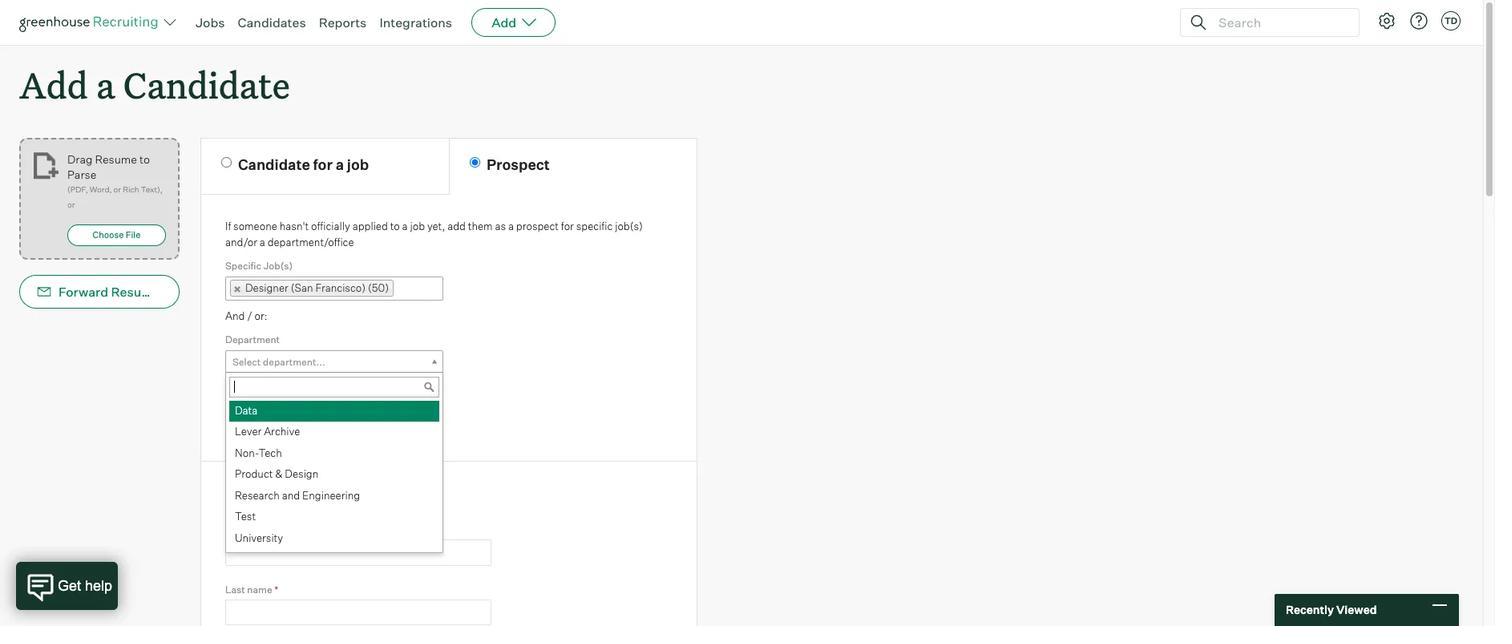 Task type: locate. For each thing, give the bounding box(es) containing it.
someone
[[233, 220, 277, 233]]

name & company
[[225, 484, 351, 502]]

1 vertical spatial or
[[67, 200, 75, 209]]

2 select from the top
[[233, 412, 261, 424]]

or:
[[255, 309, 267, 322]]

or down (pdf,
[[67, 200, 75, 209]]

a
[[96, 61, 115, 108], [336, 156, 344, 173], [402, 220, 408, 233], [508, 220, 514, 233], [260, 235, 265, 248]]

add for add
[[492, 14, 517, 30]]

job(s)
[[263, 260, 293, 272]]

select inside "select office..." link
[[233, 412, 261, 424]]

name for last
[[247, 583, 272, 595]]

last name *
[[225, 583, 278, 595]]

select for select office...
[[233, 412, 261, 424]]

for up officially
[[313, 156, 333, 173]]

test
[[235, 510, 256, 523]]

0 vertical spatial select
[[233, 356, 261, 368]]

specific
[[225, 260, 261, 272]]

drag
[[67, 153, 93, 166]]

or
[[114, 185, 121, 194], [67, 200, 75, 209]]

forward resume via email
[[59, 284, 217, 300]]

1 vertical spatial job
[[410, 220, 425, 233]]

job up applied
[[347, 156, 369, 173]]

0 horizontal spatial job
[[347, 156, 369, 173]]

integrations link
[[380, 14, 452, 30]]

for
[[313, 156, 333, 173], [561, 220, 574, 233]]

name
[[248, 523, 273, 535], [247, 583, 272, 595]]

resume left via
[[111, 284, 160, 300]]

reports link
[[319, 14, 367, 30]]

1 vertical spatial resume
[[111, 284, 160, 300]]

specific job(s)
[[225, 260, 293, 272]]

recently viewed
[[1286, 603, 1377, 617]]

1 horizontal spatial job
[[410, 220, 425, 233]]

choose
[[93, 229, 124, 241]]

1 vertical spatial for
[[561, 220, 574, 233]]

resume inside button
[[111, 284, 160, 300]]

job left "yet,"
[[410, 220, 425, 233]]

0 horizontal spatial for
[[313, 156, 333, 173]]

to up text),
[[139, 153, 150, 166]]

add for add a candidate
[[19, 61, 88, 108]]

1 vertical spatial name
[[247, 583, 272, 595]]

design
[[285, 468, 319, 480]]

data option
[[229, 401, 439, 422]]

*
[[275, 523, 279, 535], [274, 583, 278, 595]]

first name *
[[225, 523, 279, 535]]

td
[[1445, 15, 1458, 26]]

university
[[235, 531, 283, 544]]

& inside option
[[275, 468, 283, 480]]

1 vertical spatial *
[[274, 583, 278, 595]]

None text field
[[229, 377, 439, 397]]

and
[[282, 489, 300, 502]]

candidate right candidate for a job option
[[238, 156, 310, 173]]

(san
[[291, 281, 313, 294]]

select down department
[[233, 356, 261, 368]]

* for last name *
[[274, 583, 278, 595]]

td button
[[1439, 8, 1464, 34]]

lever archive
[[235, 425, 300, 438]]

1 horizontal spatial add
[[492, 14, 517, 30]]

company
[[284, 484, 351, 502]]

0 horizontal spatial or
[[67, 200, 75, 209]]

resume up rich
[[95, 153, 137, 166]]

add
[[448, 220, 466, 233]]

1 vertical spatial to
[[390, 220, 400, 233]]

research and engineering
[[235, 489, 360, 502]]

last
[[225, 583, 245, 595]]

name down test
[[248, 523, 273, 535]]

to right applied
[[390, 220, 400, 233]]

officially
[[311, 220, 350, 233]]

engineering
[[302, 489, 360, 502]]

0 horizontal spatial add
[[19, 61, 88, 108]]

& for name
[[270, 484, 281, 502]]

hasn't
[[280, 220, 309, 233]]

Prospect radio
[[470, 157, 480, 168]]

email
[[183, 284, 217, 300]]

candidates link
[[238, 14, 306, 30]]

list box
[[226, 401, 439, 549]]

0 vertical spatial to
[[139, 153, 150, 166]]

resume for drag
[[95, 153, 137, 166]]

select
[[233, 356, 261, 368], [233, 412, 261, 424]]

reports
[[319, 14, 367, 30]]

* right last
[[274, 583, 278, 595]]

candidate
[[123, 61, 290, 108], [238, 156, 310, 173]]

1 vertical spatial &
[[270, 484, 281, 502]]

office...
[[263, 412, 296, 424]]

or left rich
[[114, 185, 121, 194]]

None text field
[[394, 278, 410, 299], [225, 540, 492, 566], [225, 600, 492, 626], [394, 278, 410, 299], [225, 540, 492, 566], [225, 600, 492, 626]]

if
[[225, 220, 231, 233]]

forward resume via email button
[[19, 275, 217, 309]]

add inside popup button
[[492, 14, 517, 30]]

data
[[235, 404, 258, 417]]

to
[[139, 153, 150, 166], [390, 220, 400, 233]]

* down name & company
[[275, 523, 279, 535]]

0 vertical spatial job
[[347, 156, 369, 173]]

select for select department...
[[233, 356, 261, 368]]

test option
[[229, 507, 439, 528]]

& up name & company
[[275, 468, 283, 480]]

1 vertical spatial add
[[19, 61, 88, 108]]

research
[[235, 489, 280, 502]]

0 vertical spatial or
[[114, 185, 121, 194]]

yet,
[[427, 220, 445, 233]]

0 vertical spatial *
[[275, 523, 279, 535]]

job(s)
[[615, 220, 643, 233]]

1 vertical spatial select
[[233, 412, 261, 424]]

name right last
[[247, 583, 272, 595]]

first
[[225, 523, 246, 535]]

0 vertical spatial &
[[275, 468, 283, 480]]

0 horizontal spatial to
[[139, 153, 150, 166]]

designer (san francisco) (50)
[[245, 281, 389, 294]]

add
[[492, 14, 517, 30], [19, 61, 88, 108]]

select up "lever"
[[233, 412, 261, 424]]

list box containing data
[[226, 401, 439, 549]]

(pdf,
[[67, 185, 88, 194]]

0 vertical spatial name
[[248, 523, 273, 535]]

* for first name *
[[275, 523, 279, 535]]

archive
[[264, 425, 300, 438]]

1 horizontal spatial to
[[390, 220, 400, 233]]

product & design option
[[229, 464, 439, 486]]

a down someone
[[260, 235, 265, 248]]

candidate down jobs
[[123, 61, 290, 108]]

0 vertical spatial add
[[492, 14, 517, 30]]

product & design
[[235, 468, 319, 480]]

for left specific
[[561, 220, 574, 233]]

job inside the if someone hasn't officially applied to a job yet, add them as a prospect for specific job(s) and/or a department/office
[[410, 220, 425, 233]]

0 vertical spatial resume
[[95, 153, 137, 166]]

choose file
[[93, 229, 141, 241]]

non-
[[235, 446, 259, 459]]

1 select from the top
[[233, 356, 261, 368]]

add a candidate
[[19, 61, 290, 108]]

Search text field
[[1215, 11, 1345, 34]]

&
[[275, 468, 283, 480], [270, 484, 281, 502]]

rich
[[123, 185, 139, 194]]

resume inside drag resume to parse (pdf, word, or rich text), or
[[95, 153, 137, 166]]

1 horizontal spatial for
[[561, 220, 574, 233]]

name for first
[[248, 523, 273, 535]]

job
[[347, 156, 369, 173], [410, 220, 425, 233]]

& left and
[[270, 484, 281, 502]]

resume
[[95, 153, 137, 166], [111, 284, 160, 300]]

select inside select department... link
[[233, 356, 261, 368]]



Task type: vqa. For each thing, say whether or not it's contained in the screenshot.
non-tech
yes



Task type: describe. For each thing, give the bounding box(es) containing it.
department/office
[[268, 235, 354, 248]]

to inside the if someone hasn't officially applied to a job yet, add them as a prospect for specific job(s) and/or a department/office
[[390, 220, 400, 233]]

resume for forward
[[111, 284, 160, 300]]

university option
[[229, 528, 439, 549]]

recently
[[1286, 603, 1334, 617]]

lever
[[235, 425, 262, 438]]

/
[[247, 309, 252, 322]]

tech
[[259, 446, 282, 459]]

product
[[235, 468, 273, 480]]

word,
[[90, 185, 112, 194]]

td button
[[1442, 11, 1461, 30]]

for inside the if someone hasn't officially applied to a job yet, add them as a prospect for specific job(s) and/or a department/office
[[561, 220, 574, 233]]

designer
[[245, 281, 288, 294]]

select office... link
[[225, 407, 443, 430]]

text),
[[141, 185, 163, 194]]

forward
[[59, 284, 108, 300]]

them
[[468, 220, 493, 233]]

candidate for a job
[[238, 156, 369, 173]]

a left "yet,"
[[402, 220, 408, 233]]

jobs link
[[196, 14, 225, 30]]

1 horizontal spatial or
[[114, 185, 121, 194]]

prospect
[[487, 156, 550, 173]]

to inside drag resume to parse (pdf, word, or rich text), or
[[139, 153, 150, 166]]

a up officially
[[336, 156, 344, 173]]

department...
[[263, 356, 325, 368]]

select department...
[[233, 356, 325, 368]]

parse
[[67, 168, 96, 181]]

a right as
[[508, 220, 514, 233]]

Candidate for a job radio
[[221, 157, 232, 168]]

research and engineering option
[[229, 486, 439, 507]]

add button
[[472, 8, 556, 37]]

and
[[225, 309, 245, 322]]

file
[[126, 229, 141, 241]]

candidates
[[238, 14, 306, 30]]

viewed
[[1337, 603, 1377, 617]]

prospect
[[516, 220, 559, 233]]

non-tech
[[235, 446, 282, 459]]

select department... link
[[225, 350, 443, 373]]

(50)
[[368, 281, 389, 294]]

jobs
[[196, 14, 225, 30]]

0 vertical spatial for
[[313, 156, 333, 173]]

& for product
[[275, 468, 283, 480]]

via
[[163, 284, 180, 300]]

non-tech option
[[229, 443, 439, 464]]

select office...
[[233, 412, 296, 424]]

office
[[225, 390, 252, 402]]

1 vertical spatial candidate
[[238, 156, 310, 173]]

drag resume to parse (pdf, word, or rich text), or
[[67, 153, 163, 209]]

integrations
[[380, 14, 452, 30]]

lever archive option
[[229, 422, 439, 443]]

specific
[[576, 220, 613, 233]]

if someone hasn't officially applied to a job yet, add them as a prospect for specific job(s) and/or a department/office
[[225, 220, 643, 248]]

as
[[495, 220, 506, 233]]

applied
[[353, 220, 388, 233]]

department
[[225, 334, 280, 346]]

a down greenhouse recruiting image
[[96, 61, 115, 108]]

francisco)
[[315, 281, 366, 294]]

and/or
[[225, 235, 257, 248]]

configure image
[[1378, 11, 1397, 30]]

and / or:
[[225, 309, 267, 322]]

name
[[225, 484, 267, 502]]

greenhouse recruiting image
[[19, 13, 164, 32]]

0 vertical spatial candidate
[[123, 61, 290, 108]]



